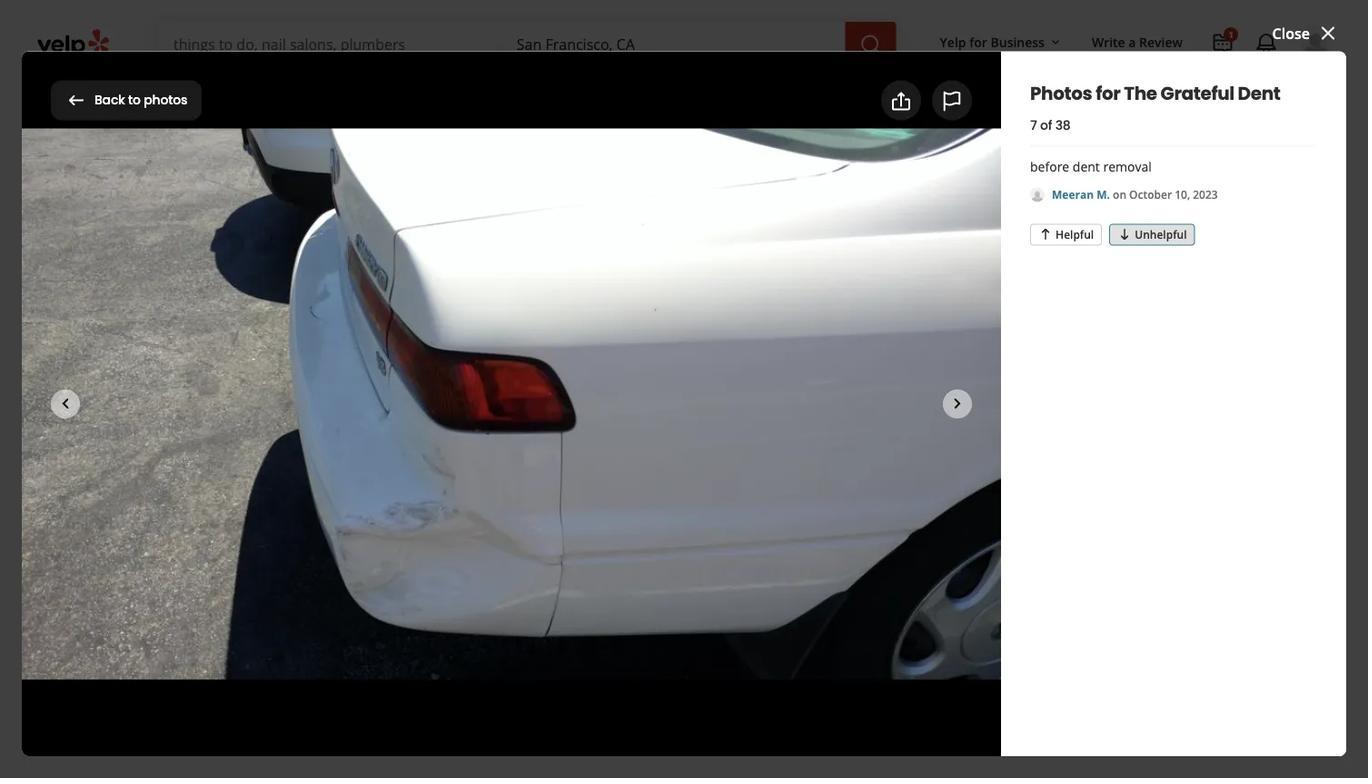 Task type: vqa. For each thing, say whether or not it's contained in the screenshot.
Mile at the left
no



Task type: describe. For each thing, give the bounding box(es) containing it.
photos & videos element
[[0, 0, 1368, 779]]

photos & videos
[[164, 402, 307, 427]]

previous photo image
[[55, 393, 76, 415]]

restaurants
[[171, 80, 242, 98]]

0 horizontal spatial photos
[[51, 82, 139, 118]]

the down the write a review
[[1124, 81, 1157, 106]]

add photos link
[[867, 81, 1009, 121]]

16 nothelpful v2 image
[[1118, 227, 1132, 242]]

thegratefuldent.com
[[887, 172, 1038, 191]]

removal
[[1103, 158, 1152, 176]]

claimed
[[183, 258, 240, 278]]

&
[[230, 402, 244, 427]]

search image
[[860, 34, 882, 56]]

24 star v2 image
[[179, 312, 201, 334]]

photo
[[408, 312, 451, 333]]

services offered element
[[135, 615, 843, 779]]

business for verified by business
[[405, 648, 467, 668]]

before
[[1030, 158, 1070, 176]]

services offered
[[164, 645, 312, 670]]

mobile dent repair link
[[354, 258, 494, 278]]

verified by business
[[326, 648, 467, 668]]

1 photo of the grateful dent - san francisco, ca, us. image from the left
[[164, 449, 346, 585]]

repair
[[447, 258, 494, 278]]

all
[[722, 404, 739, 423]]

reviews)
[[385, 218, 443, 238]]

meeran m. on october 10, 2023
[[1052, 187, 1218, 202]]

service
[[926, 275, 978, 295]]

write a review link
[[164, 303, 324, 343]]

add photo
[[375, 312, 451, 333]]

0 horizontal spatial photos for the grateful dent
[[51, 82, 405, 118]]

of
[[1040, 117, 1052, 135]]

review
[[1139, 33, 1183, 50]]

write a review link
[[1085, 25, 1190, 58]]

10,
[[1175, 187, 1190, 202]]

(67
[[360, 218, 381, 238]]

add photo link
[[331, 303, 466, 343]]

review
[[262, 312, 309, 333]]

24 arrow right v2 image
[[821, 403, 843, 425]]

save button
[[582, 303, 677, 343]]

1 horizontal spatial photos
[[164, 402, 227, 427]]

view service area
[[887, 275, 1016, 295]]

24 save outline v2 image
[[598, 312, 619, 334]]

by
[[384, 648, 401, 668]]

7
[[1030, 117, 1037, 135]]

on
[[1113, 187, 1127, 202]]

16 helpful v2 image
[[1038, 227, 1053, 242]]

add for add photos
[[911, 90, 940, 111]]

user actions element
[[925, 23, 1357, 134]]

for inside button
[[970, 33, 987, 50]]

24 flag v2 image
[[941, 91, 963, 112]]

photos inside button
[[144, 91, 187, 109]]

24 phone v2 image
[[1167, 223, 1188, 244]]

16 claim filled v2 image
[[164, 261, 179, 275]]

16 chevron down v2 image
[[1048, 35, 1063, 50]]

next photo image
[[947, 393, 969, 415]]

write for write a review
[[208, 312, 245, 333]]

write for write a review
[[1092, 33, 1125, 50]]

0 horizontal spatial for
[[144, 82, 179, 118]]

helpful button
[[1030, 224, 1102, 246]]

1
[[1228, 28, 1234, 40]]

share button
[[473, 303, 575, 343]]

offered
[[244, 645, 312, 670]]

body shops , mobile dent repair
[[264, 258, 494, 278]]

1 horizontal spatial photos
[[763, 404, 814, 423]]



Task type: locate. For each thing, give the bounding box(es) containing it.
2 horizontal spatial photo of the grateful dent - san francisco, ca, us. image
[[557, 449, 739, 585]]

restaurants link
[[156, 65, 282, 118]]

1 button
[[1205, 25, 1241, 62]]

the
[[1124, 81, 1157, 106], [184, 82, 231, 118], [164, 150, 245, 211]]

38 right "of"
[[1055, 117, 1071, 135]]

0 vertical spatial write
[[1092, 33, 1125, 50]]

24 share v2 image
[[890, 91, 912, 112], [489, 312, 511, 334]]

4.9 star rating image
[[164, 214, 324, 243]]

back
[[94, 91, 125, 109]]

add inside 'add photo' link
[[375, 312, 405, 333]]

add right 24 camera v2 image
[[375, 312, 405, 333]]

1 horizontal spatial 24 share v2 image
[[890, 91, 912, 112]]

2 horizontal spatial photos
[[1030, 81, 1092, 106]]

body shops link
[[264, 258, 347, 278]]

area
[[982, 275, 1016, 295]]

write
[[1092, 33, 1125, 50], [208, 312, 245, 333]]

photo of the grateful dent - san francisco, ca, us. image
[[164, 449, 346, 585], [361, 449, 542, 585], [557, 449, 739, 585]]

photos
[[944, 90, 994, 111], [144, 91, 187, 109], [763, 404, 814, 423]]

services
[[164, 645, 241, 670]]

dent
[[1238, 81, 1281, 106], [345, 82, 405, 118], [444, 150, 549, 211], [408, 258, 443, 278]]

for right to
[[144, 82, 179, 118]]

back to photos
[[94, 91, 187, 109]]

4.9
[[335, 218, 356, 238]]

0 horizontal spatial add
[[375, 312, 405, 333]]

business left 16 chevron down v2 icon
[[991, 33, 1045, 50]]

yelp for business button
[[933, 25, 1070, 58]]

3 photo of the grateful dent - san francisco, ca, us. image from the left
[[557, 449, 739, 585]]

the up "4.9 star rating" image
[[164, 150, 245, 211]]

1 horizontal spatial 38
[[1055, 117, 1071, 135]]

1 horizontal spatial write
[[1092, 33, 1125, 50]]

24 share v2 image left share on the left top
[[489, 312, 511, 334]]

4.9 (67 reviews)
[[335, 218, 443, 238]]

38
[[1055, 117, 1071, 135], [743, 404, 760, 423]]

1 horizontal spatial business
[[991, 33, 1045, 50]]

Search photos text field
[[1020, 82, 1317, 119]]

2 horizontal spatial for
[[1096, 81, 1121, 106]]

write inside user actions element
[[1092, 33, 1125, 50]]

view
[[887, 275, 922, 295]]

edit
[[512, 262, 532, 277]]

24 add v2 image
[[700, 312, 722, 334]]

1 vertical spatial a
[[249, 312, 259, 333]]

596-
[[925, 224, 955, 243]]

24 close v2 image
[[1317, 22, 1339, 44]]

0 vertical spatial 24 share v2 image
[[890, 91, 912, 112]]

0 vertical spatial add
[[911, 90, 940, 111]]

yelp for business
[[940, 33, 1045, 50]]

add
[[911, 90, 940, 111], [375, 312, 405, 333]]

videos
[[248, 402, 307, 427]]

grateful
[[1161, 81, 1235, 106], [236, 82, 340, 118], [254, 150, 435, 211]]

38 for of
[[1055, 117, 1071, 135]]

1 vertical spatial 38
[[743, 404, 760, 423]]

24 external link v2 image
[[1167, 171, 1188, 193]]

6090
[[955, 224, 988, 243]]

business for yelp for business
[[991, 33, 1045, 50]]

16 checkmark badged v2 image
[[470, 651, 485, 666]]

1 vertical spatial 24 share v2 image
[[489, 312, 511, 334]]

1 horizontal spatial photo of the grateful dent - san francisco, ca, us. image
[[361, 449, 542, 585]]

photos left 24 arrow right v2 icon
[[763, 404, 814, 423]]

1 horizontal spatial for
[[970, 33, 987, 50]]

verified
[[326, 648, 381, 668]]

1 vertical spatial business
[[405, 648, 467, 668]]

see all 38 photos
[[693, 404, 814, 423]]

24 arrow left v2 image
[[65, 90, 87, 111]]

business inside button
[[991, 33, 1045, 50]]

a for review
[[1129, 33, 1136, 50]]

edit button
[[505, 259, 539, 281]]

a left review
[[1129, 33, 1136, 50]]

,
[[347, 258, 351, 278]]

38 for all
[[743, 404, 760, 423]]

add for add photo
[[375, 312, 405, 333]]

photos right to
[[144, 91, 187, 109]]

for
[[970, 33, 987, 50], [1096, 81, 1121, 106], [144, 82, 179, 118]]

close
[[1273, 23, 1310, 43]]

view service area link
[[887, 275, 1016, 295]]

photos down yelp at the right top of the page
[[944, 90, 994, 111]]

0 vertical spatial 38
[[1055, 117, 1071, 135]]

add photos
[[911, 90, 994, 111]]

write a review
[[208, 312, 309, 333]]

add inside add photos link
[[911, 90, 940, 111]]

mobile
[[354, 258, 404, 278]]

the right to
[[184, 82, 231, 118]]

0 vertical spatial a
[[1129, 33, 1136, 50]]

see
[[693, 404, 718, 423]]

write right 24 star v2 icon
[[208, 312, 245, 333]]

0 horizontal spatial 38
[[743, 404, 760, 423]]

38 right all
[[743, 404, 760, 423]]

0 horizontal spatial photo of the grateful dent - san francisco, ca, us. image
[[164, 449, 346, 585]]

close button
[[1273, 22, 1339, 44]]

helpful
[[1056, 226, 1094, 241]]

a
[[1129, 33, 1136, 50], [249, 312, 259, 333]]

photos
[[1030, 81, 1092, 106], [51, 82, 139, 118], [164, 402, 227, 427]]

dent
[[1073, 158, 1100, 176]]

write a review
[[1092, 33, 1183, 50]]

previous image
[[176, 506, 196, 528]]

24 project v2 image
[[1212, 33, 1234, 55]]

body
[[264, 258, 300, 278]]

write left review
[[1092, 33, 1125, 50]]

before dent removal
[[1030, 158, 1152, 176]]

october
[[1129, 187, 1172, 202]]

(415) 596-6090
[[887, 224, 988, 243]]

follow
[[729, 312, 774, 333]]

share
[[518, 312, 559, 333]]

back to photos button
[[51, 81, 202, 121]]

24 share v2 image left the 24 flag v2 image
[[890, 91, 912, 112]]

1 horizontal spatial photos for the grateful dent
[[1030, 81, 1281, 106]]

None search field
[[159, 22, 900, 65]]

0 horizontal spatial a
[[249, 312, 259, 333]]

see all 38 photos link
[[693, 403, 843, 425]]

business
[[991, 33, 1045, 50], [405, 648, 467, 668]]

save
[[627, 312, 662, 333]]

business left 16 checkmark badged v2 icon
[[405, 648, 467, 668]]

2 photo of the grateful dent - san francisco, ca, us. image from the left
[[361, 449, 542, 585]]

38 inside "see all 38 photos" link
[[743, 404, 760, 423]]

for down the write a review
[[1096, 81, 1121, 106]]

a for review
[[249, 312, 259, 333]]

meeran m. link
[[1052, 187, 1113, 202]]

shops
[[304, 258, 347, 278]]

(67 reviews) link
[[360, 218, 443, 238]]

(415)
[[887, 224, 921, 243]]

to
[[128, 91, 141, 109]]

photos for the grateful dent
[[1030, 81, 1281, 106], [51, 82, 405, 118]]

next image
[[811, 506, 831, 528]]

0 horizontal spatial photos
[[144, 91, 187, 109]]

1 vertical spatial write
[[208, 312, 245, 333]]

0 vertical spatial business
[[991, 33, 1045, 50]]

follow button
[[685, 303, 789, 343]]

for right yelp at the right top of the page
[[970, 33, 987, 50]]

7 of 38
[[1030, 117, 1071, 135]]

24 share v2 image inside share button
[[489, 312, 511, 334]]

24 camera v2 image
[[346, 312, 368, 334]]

unhelpful
[[1135, 226, 1187, 241]]

2 horizontal spatial photos
[[944, 90, 994, 111]]

the grateful dent
[[164, 150, 549, 211]]

a left review on the left top of the page
[[249, 312, 259, 333]]

0 horizontal spatial business
[[405, 648, 467, 668]]

thegratefuldent.com link
[[887, 172, 1038, 191]]

2023
[[1193, 187, 1218, 202]]

meeran
[[1052, 187, 1094, 202]]

1 horizontal spatial add
[[911, 90, 940, 111]]

business inside 'services offered' element
[[405, 648, 467, 668]]

notifications image
[[1256, 33, 1277, 55]]

1 vertical spatial add
[[375, 312, 405, 333]]

yelp
[[940, 33, 966, 50]]

0 horizontal spatial write
[[208, 312, 245, 333]]

add left the 24 flag v2 image
[[911, 90, 940, 111]]

0 horizontal spatial 24 share v2 image
[[489, 312, 511, 334]]

m.
[[1097, 187, 1110, 202]]

24 add photo v2 image
[[882, 90, 904, 111]]

1 horizontal spatial a
[[1129, 33, 1136, 50]]

unhelpful button
[[1110, 224, 1195, 246]]



